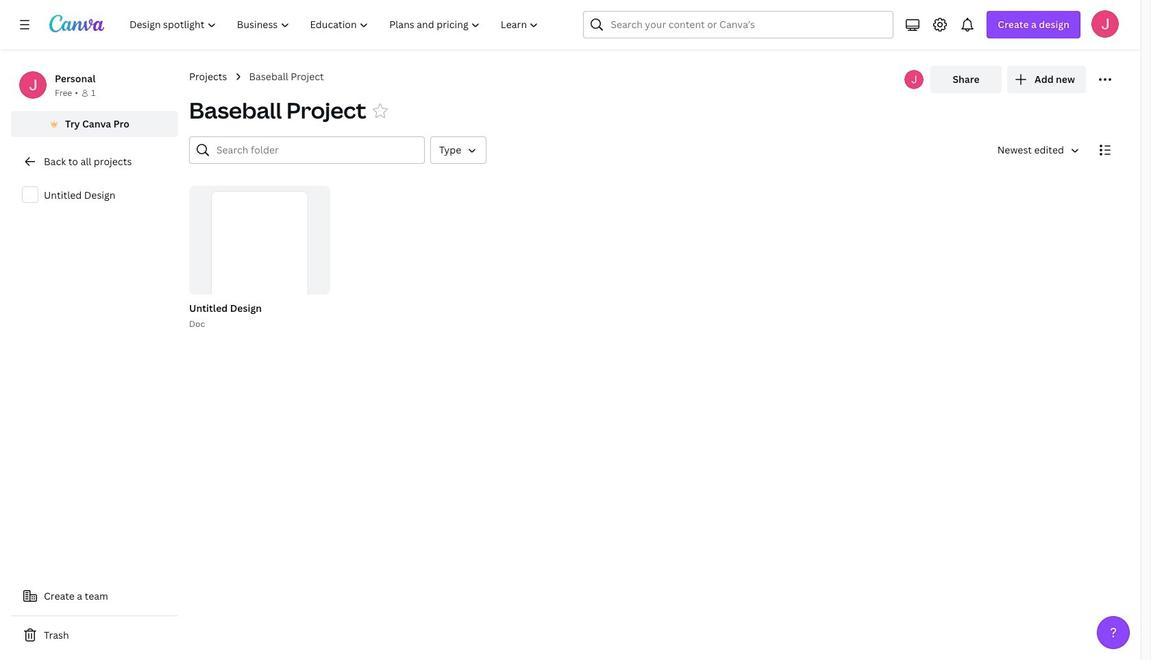 Task type: vqa. For each thing, say whether or not it's contained in the screenshot.
Sort By button
yes



Task type: describe. For each thing, give the bounding box(es) containing it.
Search folder search field
[[217, 137, 416, 163]]

Sort by button
[[987, 136, 1087, 164]]



Task type: locate. For each thing, give the bounding box(es) containing it.
None search field
[[584, 11, 894, 38]]

2 group from the left
[[189, 186, 331, 330]]

Search search field
[[611, 12, 867, 38]]

james peterson image
[[1092, 10, 1120, 38]]

1 group from the left
[[187, 186, 331, 331]]

group
[[187, 186, 331, 331], [189, 186, 331, 330]]

top level navigation element
[[121, 11, 551, 38]]



